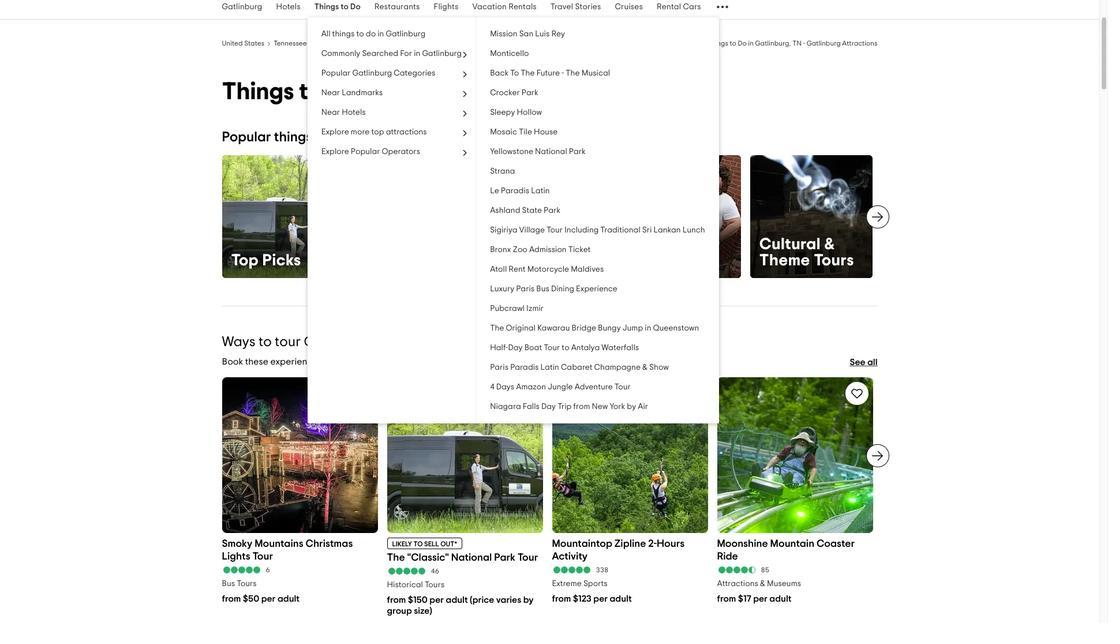Task type: describe. For each thing, give the bounding box(es) containing it.
explore for explore more top attractions
[[321, 128, 349, 136]]

restaurants
[[375, 3, 420, 11]]

in inside "link"
[[378, 30, 384, 38]]

latin for paris
[[541, 364, 559, 372]]

commonly searched for in gatlinburg
[[321, 50, 462, 58]]

from $150
[[387, 596, 428, 605]]

monticello link
[[476, 44, 719, 64]]

tours inside cultural & theme tours
[[814, 253, 854, 269]]

likely to sell out* the "classic" national park tour
[[387, 541, 538, 563]]

to inside things to do link
[[341, 3, 349, 11]]

village
[[519, 226, 545, 234]]

gatlinburg down categories
[[386, 80, 504, 104]]

varies
[[496, 596, 522, 605]]

in right jump at the right of the page
[[645, 324, 652, 333]]

1 next image from the top
[[871, 210, 885, 224]]

activity
[[552, 552, 588, 562]]

stories
[[575, 3, 601, 11]]

antalya
[[571, 344, 600, 352]]

by inside per adult (price varies by group size)
[[524, 596, 534, 605]]

to down near hotels
[[315, 130, 328, 144]]

cabaret
[[561, 364, 593, 372]]

1 vertical spatial attractions
[[717, 580, 759, 588]]

in left gatlinburg,
[[749, 40, 754, 47]]

gatlinburg inside "button"
[[352, 69, 392, 77]]

coaster
[[817, 539, 855, 550]]

ashland state park
[[490, 207, 561, 215]]

4.5 of 5 bubbles. 85 reviews element
[[717, 566, 873, 574]]

luis
[[535, 30, 550, 38]]

do up "all things to do in gatlinburg"
[[351, 3, 361, 11]]

2 next image from the top
[[871, 449, 885, 463]]

0 vertical spatial things to do in gatlinburg
[[427, 40, 509, 47]]

do for popular things to do
[[331, 130, 348, 144]]

mission san luis rey link
[[476, 24, 719, 44]]

to inside half-day boat tour to antalya waterfalls link
[[562, 344, 570, 352]]

1 horizontal spatial national
[[535, 148, 567, 156]]

rental cars link
[[650, 0, 708, 19]]

smoky mountains christmas lights tour
[[222, 539, 353, 562]]

look
[[384, 357, 402, 367]]

cruises link
[[608, 0, 650, 19]]

5.0 of 5 bubbles. 6 reviews element
[[222, 566, 378, 574]]

$150
[[408, 596, 428, 605]]

save to a trip image for moonshine mountain coaster ride
[[850, 387, 864, 401]]

state
[[522, 207, 542, 215]]

monticello
[[490, 50, 529, 58]]

mosaic tile house link
[[476, 122, 719, 142]]

from $50 per adult
[[222, 595, 300, 604]]

popular for popular things to do
[[222, 130, 271, 144]]

paradis for paris
[[510, 364, 539, 372]]

these
[[245, 357, 269, 367]]

hollow
[[517, 109, 542, 117]]

le paradis latin
[[490, 187, 550, 195]]

1 horizontal spatial day
[[542, 403, 556, 411]]

rentals
[[509, 3, 537, 11]]

from for smoky mountains christmas lights tour
[[222, 595, 241, 604]]

46
[[431, 568, 439, 575]]

flights link
[[427, 0, 466, 19]]

hotels inside button
[[342, 109, 366, 117]]

crocker park link
[[476, 83, 719, 103]]

latin for le
[[531, 187, 550, 195]]

see all link
[[850, 350, 878, 375]]

from inside niagara falls day trip from new york by air link
[[574, 403, 590, 411]]

pubcrawl izmir
[[490, 305, 544, 313]]

tour up admission
[[547, 226, 563, 234]]

cars
[[683, 3, 701, 11]]

queenstown
[[653, 324, 699, 333]]

things down rental cars "link" at top right
[[708, 40, 729, 47]]

things for all
[[332, 30, 355, 38]]

per adult (price varies by group size)
[[387, 596, 534, 616]]

air
[[638, 403, 648, 411]]

travel stories link
[[544, 0, 608, 19]]

gatlinburg.
[[415, 357, 463, 367]]

tours for bus tours
[[237, 580, 257, 588]]

the up the half-
[[490, 324, 504, 333]]

to up these
[[259, 335, 272, 349]]

previous image for 1st next icon from the bottom
[[215, 449, 229, 463]]

including
[[565, 226, 599, 234]]

motorcycle
[[528, 266, 569, 274]]

sleepy hollow link
[[476, 103, 719, 122]]

tour inside smoky mountains christmas lights tour
[[253, 552, 273, 562]]

united
[[222, 40, 243, 47]]

group
[[387, 607, 412, 616]]

strana
[[490, 167, 515, 176]]

things for popular
[[274, 130, 312, 144]]

things up the all
[[315, 3, 339, 11]]

1 vertical spatial &
[[643, 364, 648, 372]]

christmas
[[306, 539, 353, 550]]

sigiriya village tour including traditional sri lankan lunch link
[[476, 221, 719, 240]]

explore popular operators button
[[308, 142, 476, 162]]

mountaintop
[[552, 539, 613, 550]]

things to do in gatlinburg, tn - gatlinburg attractions
[[708, 40, 878, 47]]

0 vertical spatial bus
[[537, 285, 550, 293]]

experiences
[[271, 357, 322, 367]]

lights
[[222, 552, 250, 562]]

things to do
[[315, 3, 361, 11]]

ways to tour gatlinburg
[[222, 335, 372, 349]]

per inside per adult (price varies by group size)
[[430, 596, 444, 605]]

more
[[351, 128, 370, 136]]

bronx
[[490, 246, 511, 254]]

ways
[[222, 335, 256, 349]]

crocker
[[490, 89, 520, 97]]

yellowstone
[[490, 148, 534, 156]]

cultural & theme tours link
[[750, 155, 873, 278]]

5.0 of 5 bubbles. 46 reviews element
[[387, 567, 543, 576]]

rent
[[509, 266, 526, 274]]

gatlinburg up united states link
[[222, 3, 262, 11]]

top
[[231, 253, 259, 269]]

$50
[[243, 595, 259, 604]]

to down flights link
[[449, 40, 456, 47]]

moonshine mountain coaster ride
[[717, 539, 855, 562]]

vacation rentals
[[473, 3, 537, 11]]

tour up york
[[615, 383, 631, 391]]

sigiriya village tour including traditional sri lankan lunch
[[490, 226, 705, 234]]

hours
[[657, 539, 685, 550]]

(price
[[470, 596, 494, 605]]

tour inside likely to sell out* the "classic" national park tour
[[518, 553, 538, 563]]

see
[[850, 358, 866, 367]]

jungle
[[548, 383, 573, 391]]

rental
[[657, 3, 681, 11]]

waterfalls
[[602, 344, 639, 352]]

a
[[338, 357, 344, 367]]

to
[[511, 69, 519, 77]]

national inside likely to sell out* the "classic" national park tour
[[451, 553, 492, 563]]

gatlinburg link
[[215, 0, 269, 19]]

per for smoky
[[261, 595, 276, 604]]

1 vertical spatial bus
[[222, 580, 235, 588]]

sports
[[584, 580, 608, 588]]

niagara falls day trip from new york by air link
[[476, 397, 719, 417]]

amazon
[[516, 383, 546, 391]]

admission
[[529, 246, 567, 254]]

gatlinburg down mission
[[475, 40, 509, 47]]



Task type: locate. For each thing, give the bounding box(es) containing it.
mission
[[490, 30, 518, 38]]

per for mountaintop
[[594, 595, 608, 604]]

tour right boat
[[544, 344, 560, 352]]

adult down the 5.0 of 5 bubbles. 6 reviews "element"
[[278, 595, 300, 604]]

0 horizontal spatial attractions
[[717, 580, 759, 588]]

1 vertical spatial by
[[524, 596, 534, 605]]

1 vertical spatial things
[[274, 130, 312, 144]]

up
[[371, 357, 382, 367]]

national
[[535, 148, 567, 156], [451, 553, 492, 563]]

adult
[[278, 595, 300, 604], [610, 595, 632, 604], [770, 595, 792, 604], [446, 596, 468, 605]]

next image
[[871, 210, 885, 224], [871, 449, 885, 463]]

1 vertical spatial explore
[[321, 148, 349, 156]]

save to a trip image
[[520, 387, 534, 401], [850, 387, 864, 401]]

1 previous image from the top
[[215, 210, 229, 224]]

near for near hotels
[[321, 109, 340, 117]]

6
[[266, 567, 270, 574]]

gatlinburg right tn
[[807, 40, 841, 47]]

paradis right le
[[501, 187, 530, 195]]

0 vertical spatial &
[[825, 237, 835, 253]]

by left air
[[627, 403, 636, 411]]

top picks link
[[222, 155, 345, 278]]

in down the vacation
[[468, 40, 473, 47]]

1 vertical spatial next image
[[871, 449, 885, 463]]

theme inside cultural & theme tours
[[760, 253, 811, 269]]

1 horizontal spatial &
[[760, 580, 766, 588]]

paradis up amazon
[[510, 364, 539, 372]]

half-
[[490, 344, 508, 352]]

attractions
[[386, 128, 427, 136]]

le paradis latin link
[[476, 181, 719, 201]]

latin
[[531, 187, 550, 195], [541, 364, 559, 372]]

2 save to a trip image from the left
[[850, 387, 864, 401]]

all things to do in gatlinburg
[[321, 30, 426, 38]]

hotels up the tennessee
[[276, 3, 301, 11]]

popular inside "button"
[[321, 69, 351, 77]]

park inside likely to sell out* the "classic" national park tour
[[494, 553, 516, 563]]

1 theme from the left
[[495, 253, 546, 269]]

0 horizontal spatial -
[[562, 69, 564, 77]]

0 vertical spatial hotels
[[276, 3, 301, 11]]

in
[[378, 30, 384, 38], [468, 40, 473, 47], [749, 40, 754, 47], [414, 50, 421, 58], [362, 80, 381, 104], [645, 324, 652, 333]]

5.0 of 5 bubbles. 338 reviews element
[[552, 566, 708, 574]]

theme parks
[[495, 253, 591, 269]]

do down flights link
[[457, 40, 466, 47]]

adult down "museums"
[[770, 595, 792, 604]]

things to do in gatlinburg down popular gatlinburg categories
[[222, 80, 504, 104]]

gatlinburg up categories
[[422, 50, 462, 58]]

hotels
[[276, 3, 301, 11], [342, 109, 366, 117]]

bus tours
[[222, 580, 257, 588]]

in up searched
[[378, 30, 384, 38]]

park down mosaic tile house link
[[569, 148, 586, 156]]

adult down 5.0 of 5 bubbles. 338 reviews 'element'
[[610, 595, 632, 604]]

per for moonshine
[[754, 595, 768, 604]]

strana link
[[476, 162, 719, 181]]

1 vertical spatial day
[[542, 403, 556, 411]]

1 horizontal spatial by
[[627, 403, 636, 411]]

to up "all things to do in gatlinburg"
[[341, 3, 349, 11]]

atoll rent motorcycle maldives link
[[476, 260, 719, 279]]

in down popular gatlinburg categories
[[362, 80, 381, 104]]

to inside all things to do in gatlinburg "link"
[[357, 30, 364, 38]]

per down the sports
[[594, 595, 608, 604]]

by
[[627, 403, 636, 411], [524, 596, 534, 605]]

half-day boat tour to antalya waterfalls link
[[476, 338, 719, 358]]

2 previous image from the top
[[215, 449, 229, 463]]

1 horizontal spatial bus
[[537, 285, 550, 293]]

& for attractions
[[760, 580, 766, 588]]

all
[[868, 358, 878, 367]]

adult for mountains
[[278, 595, 300, 604]]

0 horizontal spatial national
[[451, 553, 492, 563]]

to left gatlinburg,
[[730, 40, 737, 47]]

cultural
[[760, 237, 821, 253]]

1 near from the top
[[321, 89, 340, 97]]

from right trip
[[574, 403, 590, 411]]

explore
[[321, 128, 349, 136], [321, 148, 349, 156]]

the original kawarau bridge bungy jump in queenstown
[[490, 324, 699, 333]]

gatlinburg,
[[756, 40, 791, 47]]

gatlinburg inside button
[[422, 50, 462, 58]]

from down extreme in the bottom of the page
[[552, 595, 571, 604]]

1 horizontal spatial -
[[804, 40, 806, 47]]

things inside "link"
[[332, 30, 355, 38]]

latin up jungle
[[541, 364, 559, 372]]

the
[[521, 69, 535, 77], [566, 69, 580, 77], [490, 324, 504, 333], [387, 553, 405, 563]]

near up near hotels
[[321, 89, 340, 97]]

historical tours
[[387, 581, 445, 589]]

do up searched
[[366, 30, 376, 38]]

0 vertical spatial explore
[[321, 128, 349, 136]]

0 vertical spatial near
[[321, 89, 340, 97]]

tennessee (tn)
[[274, 40, 321, 47]]

paradis for le
[[501, 187, 530, 195]]

1 horizontal spatial hotels
[[342, 109, 366, 117]]

gatlinburg up for
[[386, 30, 426, 38]]

0 horizontal spatial bus
[[222, 580, 235, 588]]

& right the cultural
[[825, 237, 835, 253]]

restaurants link
[[368, 0, 427, 19]]

day left boat
[[508, 344, 523, 352]]

1 vertical spatial latin
[[541, 364, 559, 372]]

tour
[[547, 226, 563, 234], [544, 344, 560, 352], [615, 383, 631, 391], [253, 552, 273, 562], [518, 553, 538, 563]]

paradis inside le paradis latin link
[[501, 187, 530, 195]]

sleepy
[[490, 109, 515, 117]]

book these experiences for a close-up look at gatlinburg.
[[222, 357, 463, 367]]

from left $17
[[717, 595, 736, 604]]

in right for
[[414, 50, 421, 58]]

2 vertical spatial &
[[760, 580, 766, 588]]

from for mountaintop zipline 2-hours activity
[[552, 595, 571, 604]]

falls
[[523, 403, 540, 411]]

0 vertical spatial paradis
[[501, 187, 530, 195]]

by inside niagara falls day trip from new york by air link
[[627, 403, 636, 411]]

explore popular operators
[[321, 148, 420, 156]]

theme inside theme parks link
[[495, 253, 546, 269]]

tour left activity
[[518, 553, 538, 563]]

tennessee (tn) link
[[274, 38, 321, 47]]

park up "hollow"
[[522, 89, 539, 97]]

2 horizontal spatial &
[[825, 237, 835, 253]]

park right state
[[544, 207, 561, 215]]

adult for mountain
[[770, 595, 792, 604]]

paris paradis latin cabaret champagne & show
[[490, 364, 669, 372]]

parks
[[550, 253, 591, 269]]

per down attractions & museums
[[754, 595, 768, 604]]

do for all things to do in gatlinburg
[[366, 30, 376, 38]]

experience
[[576, 285, 618, 293]]

near landmarks button
[[308, 83, 476, 103]]

do up near hotels
[[327, 80, 357, 104]]

2 theme from the left
[[760, 253, 811, 269]]

1 horizontal spatial paris
[[516, 285, 535, 293]]

adventure
[[575, 383, 613, 391]]

gatlinburg inside "link"
[[386, 30, 426, 38]]

niagara
[[490, 403, 521, 411]]

1 vertical spatial paradis
[[510, 364, 539, 372]]

0 horizontal spatial hotels
[[276, 3, 301, 11]]

1 save to a trip image from the left
[[520, 387, 534, 401]]

0 horizontal spatial do
[[331, 130, 348, 144]]

adult for zipline
[[610, 595, 632, 604]]

rental cars
[[657, 3, 701, 11]]

in inside button
[[414, 50, 421, 58]]

the down likely
[[387, 553, 405, 563]]

see all
[[850, 358, 878, 367]]

1 horizontal spatial things
[[332, 30, 355, 38]]

national up 5.0 of 5 bubbles. 46 reviews element
[[451, 553, 492, 563]]

ashland
[[490, 207, 521, 215]]

the right to
[[521, 69, 535, 77]]

near down near landmarks
[[321, 109, 340, 117]]

from up group
[[387, 596, 406, 605]]

previous image
[[215, 210, 229, 224], [215, 449, 229, 463]]

cruises
[[615, 3, 643, 11]]

the left musical on the right top of the page
[[566, 69, 580, 77]]

near for near landmarks
[[321, 89, 340, 97]]

tours
[[814, 253, 854, 269], [237, 580, 257, 588], [425, 581, 445, 589]]

save to a trip image down see
[[850, 387, 864, 401]]

previous image for 1st next icon
[[215, 210, 229, 224]]

lunch
[[683, 226, 705, 234]]

0 vertical spatial next image
[[871, 210, 885, 224]]

adult inside per adult (price varies by group size)
[[446, 596, 468, 605]]

1 vertical spatial near
[[321, 109, 340, 117]]

1 horizontal spatial attractions
[[843, 40, 878, 47]]

paris down the half-
[[490, 364, 509, 372]]

to up near hotels
[[299, 80, 322, 104]]

to up commonly
[[357, 30, 364, 38]]

near landmarks
[[321, 89, 383, 97]]

crocker park
[[490, 89, 539, 97]]

theme parks link
[[486, 155, 609, 278]]

by right the varies in the bottom left of the page
[[524, 596, 534, 605]]

0 vertical spatial -
[[804, 40, 806, 47]]

save to a trip image for likely to sell out*
[[520, 387, 534, 401]]

gatlinburg down searched
[[352, 69, 392, 77]]

bus left the dining
[[537, 285, 550, 293]]

hotels down near landmarks
[[342, 109, 366, 117]]

popular for popular gatlinburg categories
[[321, 69, 351, 77]]

day left trip
[[542, 403, 556, 411]]

& inside cultural & theme tours
[[825, 237, 835, 253]]

mountain
[[771, 539, 815, 550]]

1 vertical spatial previous image
[[215, 449, 229, 463]]

2 horizontal spatial tours
[[814, 253, 854, 269]]

0 vertical spatial attractions
[[843, 40, 878, 47]]

for
[[324, 357, 336, 367]]

1 vertical spatial things to do in gatlinburg
[[222, 80, 504, 104]]

0 vertical spatial day
[[508, 344, 523, 352]]

1 vertical spatial national
[[451, 553, 492, 563]]

paradis inside paris paradis latin cabaret champagne & show link
[[510, 364, 539, 372]]

1 horizontal spatial theme
[[760, 253, 811, 269]]

2 explore from the top
[[321, 148, 349, 156]]

0 horizontal spatial &
[[643, 364, 648, 372]]

from down bus tours
[[222, 595, 241, 604]]

lankan
[[654, 226, 681, 234]]

per right $50
[[261, 595, 276, 604]]

the inside likely to sell out* the "classic" national park tour
[[387, 553, 405, 563]]

bus down lights
[[222, 580, 235, 588]]

gatlinburg up a
[[304, 335, 372, 349]]

0 vertical spatial paris
[[516, 285, 535, 293]]

mosaic
[[490, 128, 517, 136]]

yellowstone national park
[[490, 148, 586, 156]]

national down house
[[535, 148, 567, 156]]

1 vertical spatial paris
[[490, 364, 509, 372]]

popular inside button
[[351, 148, 380, 156]]

do left more
[[331, 130, 348, 144]]

things down flights link
[[427, 40, 448, 47]]

tour
[[275, 335, 301, 349]]

commonly searched for in gatlinburg button
[[308, 44, 476, 64]]

0 horizontal spatial theme
[[495, 253, 546, 269]]

0 vertical spatial previous image
[[215, 210, 229, 224]]

near
[[321, 89, 340, 97], [321, 109, 340, 117]]

do left gatlinburg,
[[738, 40, 747, 47]]

1 vertical spatial popular
[[222, 130, 271, 144]]

niagara falls day trip from new york by air
[[490, 403, 648, 411]]

things down states
[[222, 80, 294, 104]]

near inside button
[[321, 109, 340, 117]]

to left antalya
[[562, 344, 570, 352]]

maldives
[[571, 266, 604, 274]]

& down 85
[[760, 580, 766, 588]]

0 horizontal spatial save to a trip image
[[520, 387, 534, 401]]

0 vertical spatial latin
[[531, 187, 550, 195]]

0 vertical spatial popular
[[321, 69, 351, 77]]

near inside button
[[321, 89, 340, 97]]

0 horizontal spatial by
[[524, 596, 534, 605]]

rey
[[552, 30, 565, 38]]

1 horizontal spatial save to a trip image
[[850, 387, 864, 401]]

latin up state
[[531, 187, 550, 195]]

1 horizontal spatial tours
[[425, 581, 445, 589]]

& left show on the right
[[643, 364, 648, 372]]

0 vertical spatial do
[[366, 30, 376, 38]]

sell
[[424, 541, 439, 548]]

save to a trip image up falls
[[520, 387, 534, 401]]

from for moonshine mountain coaster ride
[[717, 595, 736, 604]]

tour up the '6'
[[253, 552, 273, 562]]

0 horizontal spatial tours
[[237, 580, 257, 588]]

per up size)
[[430, 596, 444, 605]]

2 vertical spatial popular
[[351, 148, 380, 156]]

1 explore from the top
[[321, 128, 349, 136]]

near hotels
[[321, 109, 366, 117]]

extreme
[[552, 580, 582, 588]]

& for cultural
[[825, 237, 835, 253]]

atoll rent motorcycle maldives
[[490, 266, 604, 274]]

1 vertical spatial -
[[562, 69, 564, 77]]

0 horizontal spatial day
[[508, 344, 523, 352]]

do inside all things to do in gatlinburg "link"
[[366, 30, 376, 38]]

0 vertical spatial things
[[332, 30, 355, 38]]

museums
[[767, 580, 801, 588]]

park up 5.0 of 5 bubbles. 46 reviews element
[[494, 553, 516, 563]]

explore more top attractions button
[[308, 122, 476, 142]]

explore for explore popular operators
[[321, 148, 349, 156]]

things to do in gatlinburg down mission
[[427, 40, 509, 47]]

- right tn
[[804, 40, 806, 47]]

- right future
[[562, 69, 564, 77]]

0 vertical spatial national
[[535, 148, 567, 156]]

explore more top attractions
[[321, 128, 427, 136]]

1 horizontal spatial do
[[366, 30, 376, 38]]

mountaintop zipline 2-hours activity
[[552, 539, 685, 562]]

travel stories
[[551, 3, 601, 11]]

bungy
[[598, 324, 621, 333]]

1 vertical spatial hotels
[[342, 109, 366, 117]]

2 near from the top
[[321, 109, 340, 117]]

0 vertical spatial by
[[627, 403, 636, 411]]

0 horizontal spatial paris
[[490, 364, 509, 372]]

adult left (price
[[446, 596, 468, 605]]

flights
[[434, 3, 459, 11]]

tours for historical tours
[[425, 581, 445, 589]]

theme
[[495, 253, 546, 269], [760, 253, 811, 269]]

paris down rent
[[516, 285, 535, 293]]

1 vertical spatial do
[[331, 130, 348, 144]]

$123
[[573, 595, 592, 604]]

0 horizontal spatial things
[[274, 130, 312, 144]]

popular things to do
[[222, 130, 348, 144]]



Task type: vqa. For each thing, say whether or not it's contained in the screenshot.
'GoGoBear wrote a tip Jul 2023'
no



